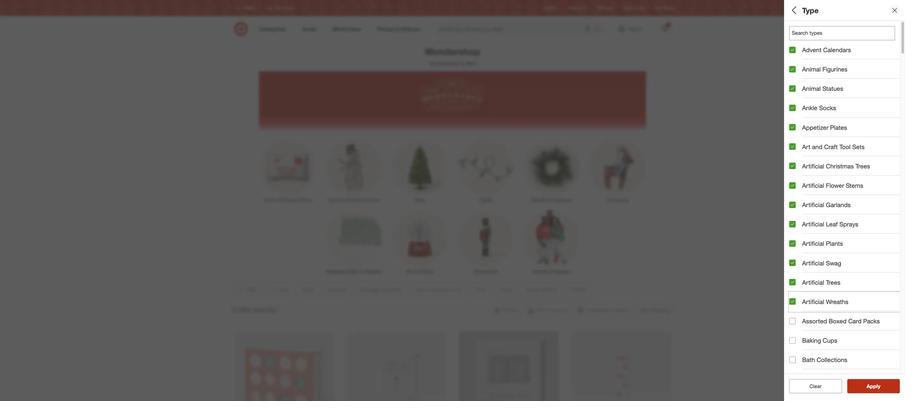 Task type: locate. For each thing, give the bounding box(es) containing it.
results inside button
[[871, 384, 887, 390]]

decor for outdoor christmas decor
[[368, 197, 380, 203]]

include
[[802, 253, 822, 260]]

matching
[[533, 269, 552, 275]]

1 artificial from the top
[[802, 163, 824, 170]]

1 horizontal spatial wreaths
[[826, 298, 849, 306]]

0 horizontal spatial wreaths
[[531, 197, 548, 203]]

Advent Calendars checkbox
[[789, 47, 796, 53]]

0 horizontal spatial decor
[[300, 197, 312, 203]]

3 artificial from the top
[[802, 201, 824, 209]]

filters
[[800, 6, 820, 15]]

0 vertical spatial outdoor
[[810, 95, 834, 103]]

artificial plants
[[802, 240, 843, 248]]

0 horizontal spatial christmas
[[278, 197, 299, 203]]

type down the all
[[789, 25, 803, 33]]

christmas inside 'link'
[[278, 197, 299, 203]]

Animal Figurines checkbox
[[789, 66, 796, 72]]

artificial right artificial garlands "option"
[[802, 201, 824, 209]]

search
[[592, 26, 608, 33]]

artificial up fpo/apo
[[802, 221, 824, 228]]

1 clear from the left
[[806, 384, 819, 390]]

advent calendars
[[802, 46, 851, 54]]

artificial for artificial wreaths
[[802, 298, 824, 306]]

paper
[[347, 269, 359, 275]]

What can we help you find? suggestions appear below search field
[[436, 22, 597, 36]]

clear inside all filters dialog
[[806, 384, 819, 390]]

0 horizontal spatial indoor
[[264, 197, 277, 203]]

0 horizontal spatial results
[[253, 305, 277, 314]]

packs
[[863, 318, 880, 325]]

7 artificial from the top
[[802, 279, 824, 286]]

boxed
[[829, 318, 847, 325]]

advent inside type advent calendars; animal figurines; animal statues; ankl
[[789, 34, 804, 39]]

art and craft tool sets
[[802, 143, 865, 151]]

artificial down the rating
[[802, 182, 824, 189]]

1 vertical spatial wondershop
[[429, 60, 459, 67]]

2 horizontal spatial trees
[[856, 163, 870, 170]]

stock
[[842, 253, 857, 260]]

price button
[[789, 111, 905, 134]]

wreaths & garlands link
[[519, 138, 584, 204]]

artificial
[[802, 163, 824, 170], [802, 182, 824, 189], [802, 201, 824, 209], [802, 221, 824, 228], [802, 240, 824, 248], [802, 260, 824, 267], [802, 279, 824, 286], [802, 298, 824, 306]]

flower
[[826, 182, 844, 189]]

indoor for indoor outdoor use
[[789, 95, 808, 103]]

features
[[789, 50, 815, 58]]

target circle
[[623, 6, 645, 10]]

clear left all
[[806, 384, 819, 390]]

christmas for indoor
[[278, 197, 299, 203]]

results
[[253, 305, 277, 314], [871, 384, 887, 390]]

Assorted Boxed Card Packs checkbox
[[789, 318, 796, 325]]

clear inside type dialog
[[810, 384, 822, 390]]

garlands
[[553, 197, 572, 203], [826, 201, 851, 209]]

artificial up assorted in the bottom of the page
[[802, 298, 824, 306]]

figurines
[[823, 66, 848, 73]]

matching pajamas
[[533, 269, 570, 275]]

results for 2,394 results
[[253, 305, 277, 314]]

0 vertical spatial indoor
[[789, 95, 808, 103]]

artificial up include
[[802, 240, 824, 248]]

None text field
[[789, 26, 895, 40]]

type
[[802, 6, 819, 15], [789, 25, 803, 33]]

0 vertical spatial trees
[[856, 163, 870, 170]]

&
[[549, 197, 552, 203], [360, 269, 363, 275]]

0 horizontal spatial garlands
[[553, 197, 572, 203]]

advent down the calendars;
[[802, 46, 822, 54]]

Include out of stock checkbox
[[789, 253, 796, 260]]

Artificial Swag checkbox
[[789, 260, 796, 267]]

clear all
[[806, 384, 825, 390]]

type right the all
[[802, 6, 819, 15]]

indoor inside 'link'
[[264, 197, 277, 203]]

artificial garlands
[[802, 201, 851, 209]]

results for see results
[[871, 384, 887, 390]]

1 horizontal spatial results
[[871, 384, 887, 390]]

artificial for artificial leaf sprays
[[802, 221, 824, 228]]

wondershop up (2,394)
[[425, 46, 481, 57]]

artificial for artificial flower stems
[[802, 182, 824, 189]]

0 vertical spatial advent
[[789, 34, 804, 39]]

Baking Cups checkbox
[[789, 338, 796, 344]]

1 horizontal spatial christmas
[[346, 197, 366, 203]]

6 artificial from the top
[[802, 260, 824, 267]]

2 decor from the left
[[368, 197, 380, 203]]

statues
[[823, 85, 843, 92]]

indoor inside button
[[789, 95, 808, 103]]

trees
[[856, 163, 870, 170], [414, 197, 425, 203], [826, 279, 841, 286]]

color button
[[789, 202, 905, 224]]

wrapping
[[326, 269, 345, 275]]

lights link
[[453, 138, 519, 204]]

type inside dialog
[[802, 6, 819, 15]]

8 artificial from the top
[[802, 298, 824, 306]]

wrapping paper & supplies link
[[321, 209, 387, 275]]

outdoor christmas decor
[[328, 197, 380, 203]]

1 horizontal spatial trees
[[826, 279, 841, 286]]

1 vertical spatial indoor
[[264, 197, 277, 203]]

advent inside type dialog
[[802, 46, 822, 54]]

decor inside 'link'
[[300, 197, 312, 203]]

christmas inside type dialog
[[826, 163, 854, 170]]

artificial for artificial garlands
[[802, 201, 824, 209]]

ornaments
[[606, 197, 629, 203]]

wondershop inside wondershop wondershop (2,394)
[[429, 60, 459, 67]]

wondershop left (2,394)
[[429, 60, 459, 67]]

deals button
[[789, 134, 905, 156]]

indoor outdoor use button
[[789, 89, 905, 111]]

christmas for artificial
[[826, 163, 854, 170]]

Artificial Wreaths checkbox
[[789, 299, 796, 305]]

snow
[[406, 269, 417, 275]]

4 artificial from the top
[[802, 221, 824, 228]]

outdoor inside button
[[810, 95, 834, 103]]

1 vertical spatial outdoor
[[328, 197, 344, 203]]

see results
[[860, 384, 887, 390]]

indoor christmas decor
[[264, 197, 312, 203]]

0 vertical spatial wreaths
[[531, 197, 548, 203]]

pajamas
[[553, 269, 570, 275]]

figurines;
[[843, 34, 863, 39]]

globes
[[419, 269, 433, 275]]

1 vertical spatial trees
[[414, 197, 425, 203]]

artificial swag
[[802, 260, 841, 267]]

1 decor from the left
[[300, 197, 312, 203]]

calendars;
[[805, 34, 827, 39]]

1 vertical spatial results
[[871, 384, 887, 390]]

artificial for artificial christmas trees
[[802, 163, 824, 170]]

apply
[[867, 384, 881, 390]]

1 horizontal spatial indoor
[[789, 95, 808, 103]]

package
[[789, 73, 815, 80]]

type for type advent calendars; animal figurines; animal statues; ankl
[[789, 25, 803, 33]]

1 vertical spatial advent
[[802, 46, 822, 54]]

indoor for indoor christmas decor
[[264, 197, 277, 203]]

clear down bath at the right bottom of the page
[[810, 384, 822, 390]]

1 vertical spatial wreaths
[[826, 298, 849, 306]]

1 horizontal spatial &
[[549, 197, 552, 203]]

2 horizontal spatial christmas
[[826, 163, 854, 170]]

artificial right artificial trees checkbox
[[802, 279, 824, 286]]

card
[[848, 318, 862, 325]]

1 horizontal spatial outdoor
[[810, 95, 834, 103]]

baking cups
[[802, 337, 837, 345]]

1 vertical spatial type
[[789, 25, 803, 33]]

plates
[[830, 124, 847, 131]]

Bath Collections checkbox
[[789, 357, 796, 364]]

artificial down and
[[802, 163, 824, 170]]

2 clear from the left
[[810, 384, 822, 390]]

swag
[[826, 260, 841, 267]]

0 horizontal spatial &
[[360, 269, 363, 275]]

tool
[[840, 143, 851, 151]]

advent up advent calendars "checkbox"
[[789, 34, 804, 39]]

of
[[835, 253, 840, 260]]

include out of stock
[[802, 253, 857, 260]]

2,394
[[232, 305, 251, 314]]

indoor christmas decor link
[[255, 138, 321, 204]]

type for type
[[802, 6, 819, 15]]

1 horizontal spatial decor
[[368, 197, 380, 203]]

results right 2,394
[[253, 305, 277, 314]]

advent
[[789, 34, 804, 39], [802, 46, 822, 54]]

all filters dialog
[[784, 0, 905, 402]]

1 horizontal spatial garlands
[[826, 201, 851, 209]]

wreaths
[[531, 197, 548, 203], [826, 298, 849, 306]]

0 vertical spatial type
[[802, 6, 819, 15]]

matching pajamas link
[[519, 209, 584, 275]]

type inside type advent calendars; animal figurines; animal statues; ankl
[[789, 25, 803, 33]]

clear for clear all
[[806, 384, 819, 390]]

use
[[836, 95, 847, 103]]

wondershop at target image
[[259, 71, 646, 129]]

theme
[[789, 186, 809, 193]]

search button
[[592, 22, 608, 37]]

quantity
[[816, 73, 841, 80]]

artificial left swag on the bottom right of the page
[[802, 260, 824, 267]]

registry
[[544, 6, 558, 10]]

Art and Craft Tool Sets checkbox
[[789, 144, 796, 150]]

wrapping paper & supplies
[[326, 269, 381, 275]]

christmas
[[826, 163, 854, 170], [278, 197, 299, 203], [346, 197, 366, 203]]

results right the see
[[871, 384, 887, 390]]

5 artificial from the top
[[802, 240, 824, 248]]

2 artificial from the top
[[802, 182, 824, 189]]

animal up indoor outdoor use
[[802, 85, 821, 92]]

ankle socks
[[802, 104, 836, 112]]

0 vertical spatial &
[[549, 197, 552, 203]]

2 vertical spatial trees
[[826, 279, 841, 286]]

lights
[[479, 197, 492, 203]]

clear
[[806, 384, 819, 390], [810, 384, 822, 390]]

0 vertical spatial results
[[253, 305, 277, 314]]

target circle link
[[623, 5, 645, 11]]

wondershop wondershop (2,394)
[[425, 46, 481, 67]]



Task type: describe. For each thing, give the bounding box(es) containing it.
2,394 results
[[232, 305, 277, 314]]

Ankle Socks checkbox
[[789, 105, 796, 111]]

stores
[[663, 6, 675, 10]]

garlands inside 'link'
[[553, 197, 572, 203]]

assorted boxed card packs
[[802, 318, 880, 325]]

rating
[[808, 163, 827, 171]]

weekly ad link
[[569, 5, 587, 11]]

cups
[[823, 337, 837, 345]]

2
[[668, 23, 669, 27]]

artificial trees
[[802, 279, 841, 286]]

sprays
[[840, 221, 858, 228]]

wreaths & garlands
[[531, 197, 572, 203]]

fpo/apo button
[[789, 224, 905, 247]]

animal down features
[[802, 66, 821, 73]]

christmas for outdoor
[[346, 197, 366, 203]]

stems
[[846, 182, 863, 189]]

out
[[824, 253, 833, 260]]

see
[[860, 384, 869, 390]]

find stores
[[655, 6, 675, 10]]

1 vertical spatial &
[[360, 269, 363, 275]]

nutcrackers
[[473, 269, 498, 275]]

assorted
[[802, 318, 827, 325]]

plants
[[826, 240, 843, 248]]

decor for indoor christmas decor
[[300, 197, 312, 203]]

Artificial Flower Stems checkbox
[[789, 182, 796, 189]]

artificial for artificial trees
[[802, 279, 824, 286]]

outdoor christmas decor link
[[321, 138, 387, 204]]

& inside 'link'
[[549, 197, 552, 203]]

craft
[[824, 143, 838, 151]]

clear button
[[789, 380, 842, 394]]

wreaths inside 'link'
[[531, 197, 548, 203]]

0 vertical spatial wondershop
[[425, 46, 481, 57]]

artificial for artificial plants
[[802, 240, 824, 248]]

2 link
[[658, 22, 672, 36]]

statues;
[[879, 34, 895, 39]]

Artificial Garlands checkbox
[[789, 202, 796, 208]]

(2,394)
[[460, 60, 476, 67]]

Artificial Plants checkbox
[[789, 241, 796, 247]]

ornaments link
[[584, 138, 650, 204]]

appetizer plates
[[802, 124, 847, 131]]

all
[[789, 6, 798, 15]]

all
[[820, 384, 825, 390]]

Artificial Christmas Trees checkbox
[[789, 163, 796, 169]]

Appetizer Plates checkbox
[[789, 124, 796, 131]]

bath collections
[[802, 357, 847, 364]]

theme button
[[789, 179, 905, 202]]

0 horizontal spatial trees
[[414, 197, 425, 203]]

color
[[789, 208, 805, 216]]

leaf
[[826, 221, 838, 228]]

price
[[789, 118, 805, 125]]

wreaths inside type dialog
[[826, 298, 849, 306]]

supplies
[[364, 269, 381, 275]]

package quantity
[[789, 73, 841, 80]]

artificial for artificial swag
[[802, 260, 824, 267]]

nutcrackers link
[[453, 209, 519, 275]]

see results button
[[847, 380, 900, 394]]

animal up calendars
[[828, 34, 842, 39]]

Artificial Trees checkbox
[[789, 279, 796, 286]]

weekly
[[569, 6, 581, 10]]

weekly ad
[[569, 6, 587, 10]]

fpo/apo
[[789, 231, 817, 238]]

Artificial Leaf Sprays checkbox
[[789, 221, 796, 228]]

none text field inside type dialog
[[789, 26, 895, 40]]

appetizer
[[802, 124, 829, 131]]

0 horizontal spatial outdoor
[[328, 197, 344, 203]]

guest
[[789, 163, 807, 171]]

redcard
[[597, 6, 613, 10]]

ad
[[582, 6, 587, 10]]

type dialog
[[784, 0, 905, 402]]

ankle
[[802, 104, 818, 112]]

all filters
[[789, 6, 820, 15]]

socks
[[819, 104, 836, 112]]

apply button
[[847, 380, 900, 394]]

calendars
[[823, 46, 851, 54]]

snow globes
[[406, 269, 433, 275]]

baking
[[802, 337, 821, 345]]

collections
[[817, 357, 847, 364]]

sets
[[852, 143, 865, 151]]

find stores link
[[655, 5, 675, 11]]

animal statues
[[802, 85, 843, 92]]

artificial christmas trees
[[802, 163, 870, 170]]

animal figurines
[[802, 66, 848, 73]]

ankl
[[897, 34, 905, 39]]

clear for clear
[[810, 384, 822, 390]]

clear all button
[[789, 380, 842, 394]]

Animal Statues checkbox
[[789, 85, 796, 92]]

circle
[[635, 6, 645, 10]]

target
[[623, 6, 634, 10]]

redcard link
[[597, 5, 613, 11]]

artificial leaf sprays
[[802, 221, 858, 228]]

indoor outdoor use
[[789, 95, 847, 103]]

features button
[[789, 44, 905, 66]]

garlands inside type dialog
[[826, 201, 851, 209]]

bath
[[802, 357, 815, 364]]

animal left statues;
[[864, 34, 878, 39]]

trees link
[[387, 138, 453, 204]]



Task type: vqa. For each thing, say whether or not it's contained in the screenshot.
About
no



